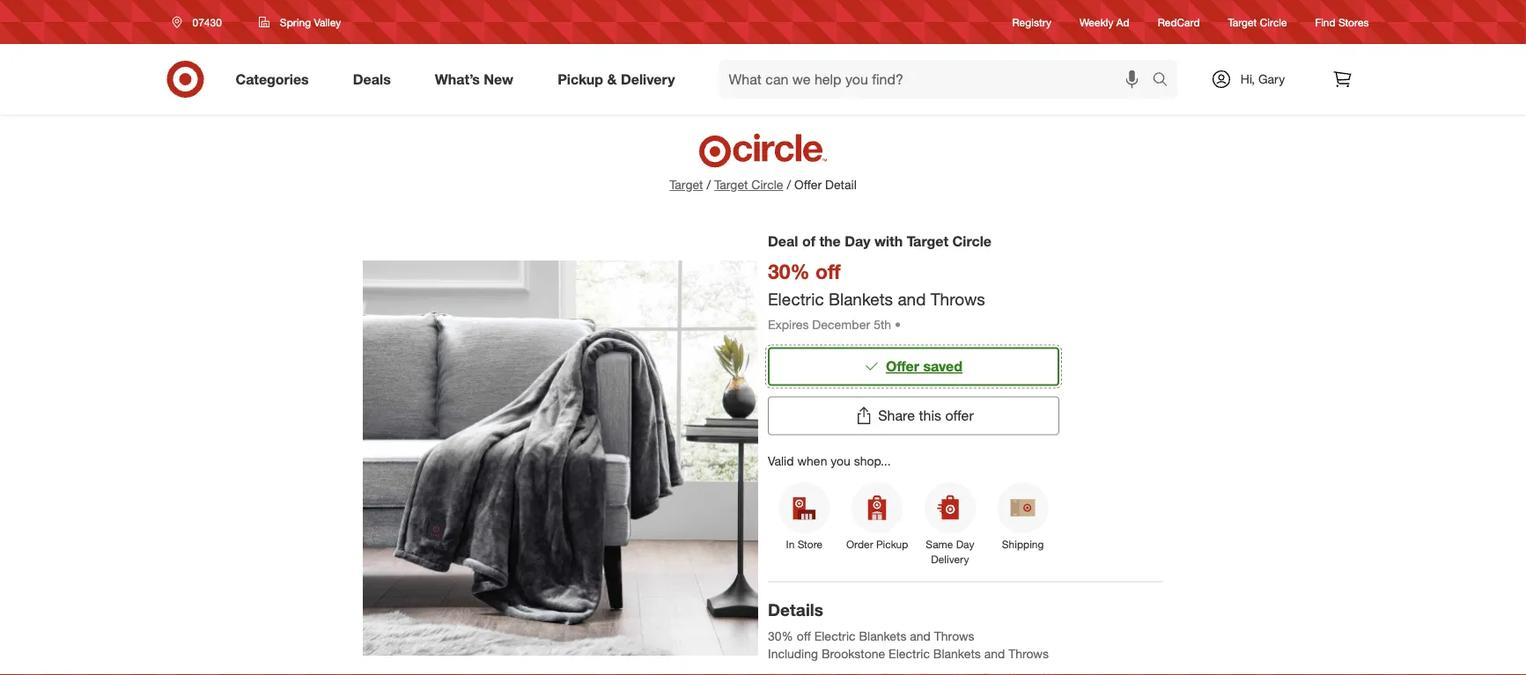 Task type: describe. For each thing, give the bounding box(es) containing it.
2 vertical spatial electric
[[889, 647, 930, 662]]

and inside 30% off electric blankets and throws expires december 5th •
[[898, 289, 926, 309]]

registry link
[[1013, 14, 1052, 30]]

target right target link
[[715, 177, 748, 192]]

this
[[919, 408, 942, 425]]

pickup & delivery link
[[543, 60, 697, 99]]

target / target circle / offer detail
[[670, 177, 857, 192]]

throws inside 30% off electric blankets and throws expires december 5th •
[[931, 289, 986, 309]]

what's new link
[[420, 60, 536, 99]]

deal of the day with target circle
[[768, 233, 992, 250]]

0 horizontal spatial offer
[[795, 177, 822, 192]]

categories link
[[221, 60, 331, 99]]

1 horizontal spatial target circle link
[[1229, 14, 1288, 30]]

1 vertical spatial and
[[910, 629, 931, 645]]

brookstone
[[822, 647, 886, 662]]

2 / from the left
[[787, 177, 791, 192]]

0 horizontal spatial pickup
[[558, 71, 604, 88]]

2 vertical spatial and
[[985, 647, 1005, 662]]

registry
[[1013, 15, 1052, 29]]

find
[[1316, 15, 1336, 29]]

shop...
[[854, 453, 891, 469]]

1 vertical spatial throws
[[935, 629, 975, 645]]

with
[[875, 233, 903, 250]]

find stores link
[[1316, 14, 1370, 30]]

share
[[878, 408, 915, 425]]

deal
[[768, 233, 799, 250]]

spring valley
[[280, 15, 341, 29]]

in store
[[786, 538, 823, 552]]

weekly
[[1080, 15, 1114, 29]]

weekly ad link
[[1080, 14, 1130, 30]]

2 vertical spatial throws
[[1009, 647, 1049, 662]]

same day delivery
[[926, 538, 975, 567]]

valid when you shop...
[[768, 453, 891, 469]]

what's new
[[435, 71, 514, 88]]

target link
[[670, 177, 704, 192]]

deals link
[[338, 60, 413, 99]]

redcard
[[1158, 15, 1200, 29]]

valid
[[768, 453, 794, 469]]

expires
[[768, 317, 809, 332]]

stores
[[1339, 15, 1370, 29]]

target circle button
[[715, 176, 784, 194]]

order pickup
[[847, 538, 909, 552]]

hi, gary
[[1241, 71, 1286, 87]]

delivery for day
[[931, 553, 970, 567]]

off inside details 30% off electric blankets and throws including brookstone electric blankets and throws
[[797, 629, 811, 645]]

shipping
[[1002, 538, 1044, 552]]

categories
[[236, 71, 309, 88]]

you
[[831, 453, 851, 469]]

30% inside details 30% off electric blankets and throws including brookstone electric blankets and throws
[[768, 629, 794, 645]]

details
[[768, 600, 824, 621]]

search
[[1145, 72, 1187, 89]]

0 vertical spatial circle
[[1260, 15, 1288, 29]]

2 vertical spatial blankets
[[934, 647, 981, 662]]

target circle
[[1229, 15, 1288, 29]]



Task type: locate. For each thing, give the bounding box(es) containing it.
target right with
[[907, 233, 949, 250]]

target circle link up hi, gary on the top right of page
[[1229, 14, 1288, 30]]

2 horizontal spatial circle
[[1260, 15, 1288, 29]]

off inside 30% off electric blankets and throws expires december 5th •
[[816, 259, 841, 284]]

in
[[786, 538, 795, 552]]

the
[[820, 233, 841, 250]]

5th
[[874, 317, 892, 332]]

share this offer button
[[768, 397, 1060, 436]]

30% off electric blankets and throws expires december 5th •
[[768, 259, 986, 332]]

pickup
[[558, 71, 604, 88], [877, 538, 909, 552]]

ad
[[1117, 15, 1130, 29]]

blankets
[[829, 289, 893, 309], [859, 629, 907, 645], [934, 647, 981, 662]]

store
[[798, 538, 823, 552]]

0 vertical spatial 30%
[[768, 259, 810, 284]]

find stores
[[1316, 15, 1370, 29]]

when
[[798, 453, 828, 469]]

weekly ad
[[1080, 15, 1130, 29]]

target circle link down target circle logo in the top of the page
[[715, 176, 784, 194]]

1 horizontal spatial day
[[957, 538, 975, 552]]

30% down deal
[[768, 259, 810, 284]]

electric up brookstone
[[815, 629, 856, 645]]

target circle link
[[1229, 14, 1288, 30], [715, 176, 784, 194]]

/
[[707, 177, 711, 192], [787, 177, 791, 192]]

target up hi,
[[1229, 15, 1258, 29]]

0 vertical spatial electric
[[768, 289, 824, 309]]

electric up expires
[[768, 289, 824, 309]]

circle
[[1260, 15, 1288, 29], [752, 177, 784, 192], [953, 233, 992, 250]]

07430 button
[[161, 6, 240, 38]]

electric right brookstone
[[889, 647, 930, 662]]

1 horizontal spatial circle
[[953, 233, 992, 250]]

0 vertical spatial day
[[845, 233, 871, 250]]

redcard link
[[1158, 14, 1200, 30]]

pickup & delivery
[[558, 71, 675, 88]]

spring
[[280, 15, 311, 29]]

delivery right &
[[621, 71, 675, 88]]

1 horizontal spatial /
[[787, 177, 791, 192]]

1 vertical spatial blankets
[[859, 629, 907, 645]]

saved
[[924, 358, 963, 375]]

offer left saved
[[886, 358, 920, 375]]

pickup left &
[[558, 71, 604, 88]]

what's
[[435, 71, 480, 88]]

1 horizontal spatial delivery
[[931, 553, 970, 567]]

circle down target circle logo in the top of the page
[[752, 177, 784, 192]]

throws
[[931, 289, 986, 309], [935, 629, 975, 645], [1009, 647, 1049, 662]]

target
[[1229, 15, 1258, 29], [670, 177, 704, 192], [715, 177, 748, 192], [907, 233, 949, 250]]

What can we help you find? suggestions appear below search field
[[718, 60, 1157, 99]]

december
[[813, 317, 871, 332]]

•
[[895, 317, 901, 332]]

day right same
[[957, 538, 975, 552]]

hi,
[[1241, 71, 1255, 87]]

0 horizontal spatial /
[[707, 177, 711, 192]]

circle left find
[[1260, 15, 1288, 29]]

share this offer
[[878, 408, 974, 425]]

0 vertical spatial and
[[898, 289, 926, 309]]

day
[[845, 233, 871, 250], [957, 538, 975, 552]]

1 vertical spatial electric
[[815, 629, 856, 645]]

delivery down same
[[931, 553, 970, 567]]

1 vertical spatial day
[[957, 538, 975, 552]]

1 / from the left
[[707, 177, 711, 192]]

0 vertical spatial target circle link
[[1229, 14, 1288, 30]]

1 vertical spatial pickup
[[877, 538, 909, 552]]

delivery
[[621, 71, 675, 88], [931, 553, 970, 567]]

1 vertical spatial off
[[797, 629, 811, 645]]

circle right with
[[953, 233, 992, 250]]

offer left detail at the right top
[[795, 177, 822, 192]]

electric
[[768, 289, 824, 309], [815, 629, 856, 645], [889, 647, 930, 662]]

/ right target link
[[707, 177, 711, 192]]

search button
[[1145, 60, 1187, 102]]

30% inside 30% off electric blankets and throws expires december 5th •
[[768, 259, 810, 284]]

1 vertical spatial delivery
[[931, 553, 970, 567]]

same
[[926, 538, 954, 552]]

delivery inside 'same day delivery'
[[931, 553, 970, 567]]

delivery for &
[[621, 71, 675, 88]]

0 horizontal spatial delivery
[[621, 71, 675, 88]]

including
[[768, 647, 818, 662]]

1 vertical spatial target circle link
[[715, 176, 784, 194]]

offer
[[946, 408, 974, 425]]

0 vertical spatial throws
[[931, 289, 986, 309]]

and
[[898, 289, 926, 309], [910, 629, 931, 645], [985, 647, 1005, 662]]

order
[[847, 538, 874, 552]]

gary
[[1259, 71, 1286, 87]]

offer inside button
[[886, 358, 920, 375]]

1 horizontal spatial off
[[816, 259, 841, 284]]

2 30% from the top
[[768, 629, 794, 645]]

&
[[607, 71, 617, 88]]

07430
[[192, 15, 222, 29]]

0 vertical spatial pickup
[[558, 71, 604, 88]]

0 vertical spatial delivery
[[621, 71, 675, 88]]

off
[[816, 259, 841, 284], [797, 629, 811, 645]]

30%
[[768, 259, 810, 284], [768, 629, 794, 645]]

1 vertical spatial circle
[[752, 177, 784, 192]]

electric inside 30% off electric blankets and throws expires december 5th •
[[768, 289, 824, 309]]

offer
[[795, 177, 822, 192], [886, 358, 920, 375]]

deals
[[353, 71, 391, 88]]

2 vertical spatial circle
[[953, 233, 992, 250]]

pickup right order
[[877, 538, 909, 552]]

0 vertical spatial offer
[[795, 177, 822, 192]]

1 horizontal spatial pickup
[[877, 538, 909, 552]]

off up including at the right bottom of page
[[797, 629, 811, 645]]

30% up including at the right bottom of page
[[768, 629, 794, 645]]

1 vertical spatial offer
[[886, 358, 920, 375]]

new
[[484, 71, 514, 88]]

target circle logo image
[[696, 132, 830, 169]]

1 30% from the top
[[768, 259, 810, 284]]

detail
[[826, 177, 857, 192]]

0 horizontal spatial circle
[[752, 177, 784, 192]]

0 horizontal spatial off
[[797, 629, 811, 645]]

0 vertical spatial blankets
[[829, 289, 893, 309]]

offer saved button
[[768, 348, 1060, 386]]

day right the
[[845, 233, 871, 250]]

0 horizontal spatial day
[[845, 233, 871, 250]]

of
[[802, 233, 816, 250]]

0 horizontal spatial target circle link
[[715, 176, 784, 194]]

1 horizontal spatial offer
[[886, 358, 920, 375]]

details 30% off electric blankets and throws including brookstone electric blankets and throws
[[768, 600, 1049, 662]]

target left target circle 'button'
[[670, 177, 704, 192]]

1 vertical spatial 30%
[[768, 629, 794, 645]]

blankets inside 30% off electric blankets and throws expires december 5th •
[[829, 289, 893, 309]]

offer saved
[[886, 358, 963, 375]]

off down the
[[816, 259, 841, 284]]

day inside 'same day delivery'
[[957, 538, 975, 552]]

/ right target circle 'button'
[[787, 177, 791, 192]]

0 vertical spatial off
[[816, 259, 841, 284]]

spring valley button
[[247, 6, 353, 38]]

valley
[[314, 15, 341, 29]]



Task type: vqa. For each thing, say whether or not it's contained in the screenshot.
care within the Boston ADVANCE® Cleaner Contact Lens Solution, from the eye care experts at Bausch + Lomb, is step 1 in the Boston ADVANCE® Formula Care System. This solution cleans your lenses and prevents the accumulation of stubborn deposits which can impair the wearing comfort of your contact lenses.
no



